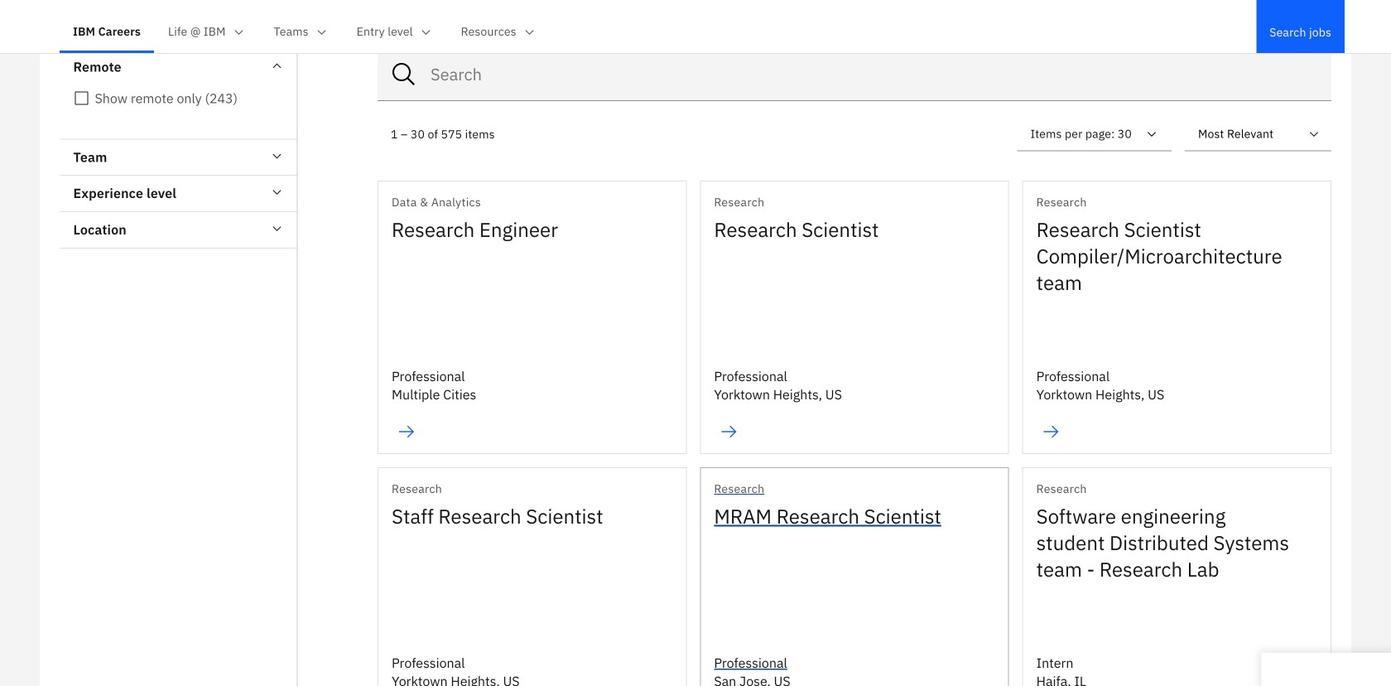 Task type: vqa. For each thing, say whether or not it's contained in the screenshot.
Your Privacy Choices Element
no



Task type: describe. For each thing, give the bounding box(es) containing it.
open cookie preferences modal section
[[1262, 653, 1392, 686]]



